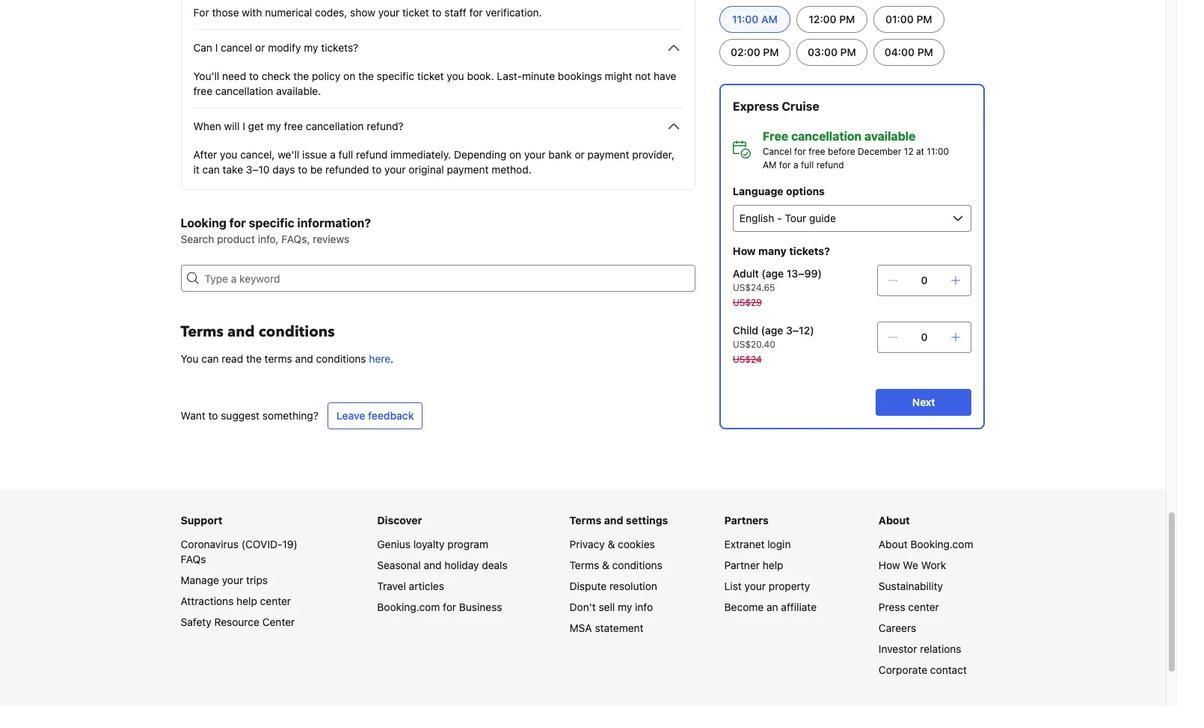 Task type: vqa. For each thing, say whether or not it's contained in the screenshot.


Task type: describe. For each thing, give the bounding box(es) containing it.
2 horizontal spatial my
[[618, 601, 632, 613]]

want to suggest something?
[[181, 409, 319, 422]]

1 horizontal spatial payment
[[588, 148, 630, 161]]

extranet
[[725, 538, 765, 551]]

for
[[193, 6, 209, 19]]

for right cancel
[[795, 146, 807, 157]]

after
[[193, 148, 217, 161]]

.
[[391, 352, 394, 365]]

depending
[[454, 148, 507, 161]]

about booking.com link
[[879, 538, 974, 551]]

staff
[[445, 6, 467, 19]]

0 horizontal spatial booking.com
[[377, 601, 440, 613]]

support
[[181, 514, 223, 527]]

safety
[[181, 616, 211, 628]]

bookings
[[558, 70, 602, 82]]

safety resource center
[[181, 616, 295, 628]]

or inside dropdown button
[[255, 41, 265, 54]]

corporate contact link
[[879, 664, 967, 676]]

how for how we work
[[879, 559, 900, 572]]

2 horizontal spatial the
[[358, 70, 374, 82]]

press center link
[[879, 601, 939, 613]]

privacy & cookies
[[570, 538, 655, 551]]

reviews
[[313, 233, 349, 245]]

about booking.com
[[879, 538, 974, 551]]

dispute resolution link
[[570, 580, 657, 592]]

business
[[459, 601, 502, 613]]

us$20.40
[[733, 339, 776, 350]]

modify
[[268, 41, 301, 54]]

12:00
[[809, 13, 837, 25]]

info,
[[258, 233, 279, 245]]

attractions help center
[[181, 595, 291, 607]]

msa statement
[[570, 622, 644, 634]]

information?
[[297, 216, 371, 230]]

can i cancel or modify my tickets?
[[193, 41, 358, 54]]

terms & conditions
[[570, 559, 663, 572]]

and right terms
[[295, 352, 313, 365]]

after you cancel, we'll issue a full refund immediately. depending on your bank or payment provider, it can take 3–10 days to be refunded to your original payment method.
[[193, 148, 675, 176]]

cancellation inside dropdown button
[[306, 120, 364, 132]]

become
[[725, 601, 764, 613]]

0 for adult (age 13–99)
[[922, 274, 928, 286]]

loyalty
[[413, 538, 445, 551]]

travel articles
[[377, 580, 444, 592]]

your down immediately.
[[385, 163, 406, 176]]

genius loyalty program
[[377, 538, 488, 551]]

booking.com for business link
[[377, 601, 502, 613]]

seasonal and holiday deals
[[377, 559, 508, 572]]

about for about
[[879, 514, 910, 527]]

refunded
[[325, 163, 369, 176]]

free for when
[[284, 120, 303, 132]]

when will i get my free cancellation refund?
[[193, 120, 404, 132]]

faqs
[[181, 553, 206, 566]]

cruise
[[782, 99, 820, 113]]

cancellation inside you'll need to check the policy on the specific ticket you book. last-minute bookings might not have free cancellation available.
[[215, 85, 273, 97]]

settings
[[626, 514, 668, 527]]

(age for 3–12)
[[762, 324, 784, 337]]

manage
[[181, 574, 219, 586]]

work
[[921, 559, 946, 572]]

investor
[[879, 643, 917, 655]]

december
[[858, 146, 902, 157]]

center
[[262, 616, 295, 628]]

1 vertical spatial can
[[201, 352, 219, 365]]

and for seasonal and holiday deals
[[424, 559, 442, 572]]

a inside 'after you cancel, we'll issue a full refund immediately. depending on your bank or payment provider, it can take 3–10 days to be refunded to your original payment method.'
[[330, 148, 336, 161]]

want
[[181, 409, 206, 422]]

12
[[905, 146, 914, 157]]

you can read the terms and conditions here .
[[181, 352, 394, 365]]

extranet login link
[[725, 538, 791, 551]]

seasonal
[[377, 559, 421, 572]]

cancel
[[763, 146, 792, 157]]

cookies
[[618, 538, 655, 551]]

0 horizontal spatial center
[[260, 595, 291, 607]]

you inside 'after you cancel, we'll issue a full refund immediately. depending on your bank or payment provider, it can take 3–10 days to be refunded to your original payment method.'
[[220, 148, 237, 161]]

1 vertical spatial payment
[[447, 163, 489, 176]]

resource
[[214, 616, 260, 628]]

contact
[[931, 664, 967, 676]]

for down cancel
[[780, 159, 791, 171]]

free inside you'll need to check the policy on the specific ticket you book. last-minute bookings might not have free cancellation available.
[[193, 85, 213, 97]]

check
[[262, 70, 291, 82]]

don't sell my info
[[570, 601, 653, 613]]

terms for terms & conditions
[[570, 559, 599, 572]]

am inside the 'free cancellation available cancel for free before december 12 at 11:00 am for a full refund'
[[763, 159, 777, 171]]

& for terms
[[602, 559, 610, 572]]

get
[[248, 120, 264, 132]]

1 vertical spatial tickets?
[[790, 245, 831, 257]]

options
[[787, 185, 825, 197]]

take
[[223, 163, 243, 176]]

have
[[654, 70, 677, 82]]

tickets? inside dropdown button
[[321, 41, 358, 54]]

need
[[222, 70, 246, 82]]

before
[[828, 146, 856, 157]]

adult (age 13–99) us$24.65
[[733, 267, 822, 293]]

original
[[409, 163, 444, 176]]

0 vertical spatial i
[[215, 41, 218, 54]]

01:00 pm
[[886, 13, 933, 25]]

privacy & cookies link
[[570, 538, 655, 551]]

on inside you'll need to check the policy on the specific ticket you book. last-minute bookings might not have free cancellation available.
[[343, 70, 356, 82]]

to left staff
[[432, 6, 442, 19]]

pm for 01:00 pm
[[917, 13, 933, 25]]

conditions for terms & conditions
[[612, 559, 663, 572]]

specific inside you'll need to check the policy on the specific ticket you book. last-minute bookings might not have free cancellation available.
[[377, 70, 414, 82]]

you inside you'll need to check the policy on the specific ticket you book. last-minute bookings might not have free cancellation available.
[[447, 70, 464, 82]]

faqs,
[[282, 233, 310, 245]]

on inside 'after you cancel, we'll issue a full refund immediately. depending on your bank or payment provider, it can take 3–10 days to be refunded to your original payment method.'
[[509, 148, 522, 161]]

booking.com for business
[[377, 601, 502, 613]]

language
[[733, 185, 784, 197]]

03:00 pm
[[808, 46, 857, 58]]

how for how many tickets?
[[733, 245, 756, 257]]

list your property link
[[725, 580, 810, 592]]

19)
[[282, 538, 298, 551]]

conditions for terms and conditions
[[259, 322, 335, 342]]

your up the attractions help center
[[222, 574, 243, 586]]

terms for terms and settings
[[570, 514, 602, 527]]

looking
[[181, 216, 227, 230]]

adult
[[733, 267, 759, 280]]

1 horizontal spatial booking.com
[[911, 538, 974, 551]]

holiday
[[445, 559, 479, 572]]

numerical
[[265, 6, 312, 19]]

specific inside looking for specific information? search product info, faqs, reviews
[[249, 216, 295, 230]]

your right the show
[[378, 6, 400, 19]]

at
[[917, 146, 925, 157]]

free for free
[[809, 146, 826, 157]]

coronavirus (covid-19) faqs link
[[181, 538, 298, 566]]

terms for terms and conditions
[[181, 322, 224, 342]]

0 vertical spatial am
[[762, 13, 778, 25]]

when
[[193, 120, 221, 132]]

13–99)
[[787, 267, 822, 280]]

for those with numerical codes, show your ticket to staff for verification.
[[193, 6, 542, 19]]

method.
[[492, 163, 532, 176]]

to left be
[[298, 163, 308, 176]]

become an affiliate link
[[725, 601, 817, 613]]

refund inside the 'free cancellation available cancel for free before december 12 at 11:00 am for a full refund'
[[817, 159, 845, 171]]

trips
[[246, 574, 268, 586]]

cancel
[[221, 41, 252, 54]]

help for attractions
[[236, 595, 257, 607]]



Task type: locate. For each thing, give the bounding box(es) containing it.
0 horizontal spatial help
[[236, 595, 257, 607]]

1 horizontal spatial 11:00
[[927, 146, 950, 157]]

about up the about booking.com link
[[879, 514, 910, 527]]

0 vertical spatial &
[[608, 538, 615, 551]]

issue
[[302, 148, 327, 161]]

to right need
[[249, 70, 259, 82]]

1 vertical spatial how
[[879, 559, 900, 572]]

11:00 right at
[[927, 146, 950, 157]]

0 horizontal spatial tickets?
[[321, 41, 358, 54]]

1 vertical spatial or
[[575, 148, 585, 161]]

& down privacy & cookies
[[602, 559, 610, 572]]

terms
[[265, 352, 292, 365]]

0 vertical spatial 0
[[922, 274, 928, 286]]

and down genius loyalty program link
[[424, 559, 442, 572]]

11:00 inside the 'free cancellation available cancel for free before december 12 at 11:00 am for a full refund'
[[927, 146, 950, 157]]

0 vertical spatial 11:00
[[733, 13, 759, 25]]

0 vertical spatial payment
[[588, 148, 630, 161]]

i right can
[[215, 41, 218, 54]]

0 vertical spatial (age
[[762, 267, 784, 280]]

full up options
[[801, 159, 815, 171]]

you
[[447, 70, 464, 82], [220, 148, 237, 161]]

free cancellation available cancel for free before december 12 at 11:00 am for a full refund
[[763, 129, 950, 171]]

conditions up 'you can read the terms and conditions here .'
[[259, 322, 335, 342]]

0 horizontal spatial 11:00
[[733, 13, 759, 25]]

pm for 02:00 pm
[[764, 46, 780, 58]]

full inside 'after you cancel, we'll issue a full refund immediately. depending on your bank or payment provider, it can take 3–10 days to be refunded to your original payment method.'
[[339, 148, 353, 161]]

cancellation up before
[[792, 129, 862, 143]]

2 about from the top
[[879, 538, 908, 551]]

sustainability link
[[879, 580, 943, 592]]

pm right 02:00
[[764, 46, 780, 58]]

free up we'll
[[284, 120, 303, 132]]

leave feedback
[[337, 409, 414, 422]]

discover
[[377, 514, 422, 527]]

0 vertical spatial conditions
[[259, 322, 335, 342]]

product
[[217, 233, 255, 245]]

we'll
[[278, 148, 299, 161]]

help for partner
[[763, 559, 784, 572]]

1 about from the top
[[879, 514, 910, 527]]

0 vertical spatial you
[[447, 70, 464, 82]]

1 vertical spatial you
[[220, 148, 237, 161]]

to right want
[[208, 409, 218, 422]]

my inside can i cancel or modify my tickets? dropdown button
[[304, 41, 318, 54]]

bank
[[549, 148, 572, 161]]

book.
[[467, 70, 494, 82]]

articles
[[409, 580, 444, 592]]

0 horizontal spatial payment
[[447, 163, 489, 176]]

leave
[[337, 409, 365, 422]]

terms down privacy on the bottom
[[570, 559, 599, 572]]

genius loyalty program link
[[377, 538, 488, 551]]

refund?
[[367, 120, 404, 132]]

you left book.
[[447, 70, 464, 82]]

looking for specific information? search product info, faqs, reviews
[[181, 216, 371, 245]]

1 horizontal spatial center
[[908, 601, 939, 613]]

pm for 12:00 pm
[[840, 13, 856, 25]]

free left before
[[809, 146, 826, 157]]

refund up the refunded
[[356, 148, 388, 161]]

the up the available.
[[293, 70, 309, 82]]

1 horizontal spatial full
[[801, 159, 815, 171]]

0 horizontal spatial free
[[193, 85, 213, 97]]

0 vertical spatial how
[[733, 245, 756, 257]]

about up we
[[879, 538, 908, 551]]

pm for 04:00 pm
[[918, 46, 934, 58]]

can right you
[[201, 352, 219, 365]]

immediately.
[[391, 148, 451, 161]]

a up options
[[794, 159, 799, 171]]

your left bank
[[524, 148, 546, 161]]

0 vertical spatial can
[[202, 163, 220, 176]]

press
[[879, 601, 906, 613]]

(age inside adult (age 13–99) us$24.65
[[762, 267, 784, 280]]

or right cancel
[[255, 41, 265, 54]]

& for privacy
[[608, 538, 615, 551]]

affiliate
[[781, 601, 817, 613]]

(age down "many"
[[762, 267, 784, 280]]

tickets? up 13–99)
[[790, 245, 831, 257]]

might
[[605, 70, 632, 82]]

those
[[212, 6, 239, 19]]

0 vertical spatial help
[[763, 559, 784, 572]]

1 vertical spatial &
[[602, 559, 610, 572]]

1 horizontal spatial my
[[304, 41, 318, 54]]

0 vertical spatial booking.com
[[911, 538, 974, 551]]

ticket down can i cancel or modify my tickets? dropdown button
[[417, 70, 444, 82]]

with
[[242, 6, 262, 19]]

1 vertical spatial conditions
[[316, 352, 366, 365]]

you'll need to check the policy on the specific ticket you book. last-minute bookings might not have free cancellation available.
[[193, 70, 677, 97]]

0 vertical spatial free
[[193, 85, 213, 97]]

cancellation up issue
[[306, 120, 364, 132]]

& up terms & conditions
[[608, 538, 615, 551]]

child
[[733, 324, 759, 337]]

how left we
[[879, 559, 900, 572]]

booking.com down travel articles link
[[377, 601, 440, 613]]

1 0 from the top
[[922, 274, 928, 286]]

0 horizontal spatial the
[[246, 352, 262, 365]]

1 vertical spatial on
[[509, 148, 522, 161]]

or inside 'after you cancel, we'll issue a full refund immediately. depending on your bank or payment provider, it can take 3–10 days to be refunded to your original payment method.'
[[575, 148, 585, 161]]

1 vertical spatial i
[[243, 120, 245, 132]]

how we work link
[[879, 559, 946, 572]]

0 for child (age 3–12)
[[922, 331, 928, 343]]

payment left provider,
[[588, 148, 630, 161]]

1 horizontal spatial or
[[575, 148, 585, 161]]

press center
[[879, 601, 939, 613]]

1 vertical spatial free
[[284, 120, 303, 132]]

resolution
[[610, 580, 657, 592]]

1 horizontal spatial specific
[[377, 70, 414, 82]]

provider,
[[632, 148, 675, 161]]

a right issue
[[330, 148, 336, 161]]

center
[[260, 595, 291, 607], [908, 601, 939, 613]]

0 vertical spatial or
[[255, 41, 265, 54]]

pm right 04:00
[[918, 46, 934, 58]]

am up 02:00 pm
[[762, 13, 778, 25]]

1 vertical spatial 11:00
[[927, 146, 950, 157]]

2 (age from the top
[[762, 324, 784, 337]]

11:00
[[733, 13, 759, 25], [927, 146, 950, 157]]

2 0 from the top
[[922, 331, 928, 343]]

about for about booking.com
[[879, 538, 908, 551]]

for inside looking for specific information? search product info, faqs, reviews
[[229, 216, 246, 230]]

my right sell
[[618, 601, 632, 613]]

0 vertical spatial ticket
[[402, 6, 429, 19]]

1 horizontal spatial on
[[509, 148, 522, 161]]

specific
[[377, 70, 414, 82], [249, 216, 295, 230]]

0 horizontal spatial a
[[330, 148, 336, 161]]

free inside the 'free cancellation available cancel for free before december 12 at 11:00 am for a full refund'
[[809, 146, 826, 157]]

0 vertical spatial my
[[304, 41, 318, 54]]

refund down before
[[817, 159, 845, 171]]

1 vertical spatial help
[[236, 595, 257, 607]]

2 vertical spatial terms
[[570, 559, 599, 572]]

we
[[903, 559, 919, 572]]

ticket left staff
[[402, 6, 429, 19]]

you
[[181, 352, 199, 365]]

1 vertical spatial ticket
[[417, 70, 444, 82]]

can i cancel or modify my tickets? button
[[193, 39, 683, 57]]

2 vertical spatial my
[[618, 601, 632, 613]]

1 horizontal spatial refund
[[817, 159, 845, 171]]

0 horizontal spatial you
[[220, 148, 237, 161]]

help up list your property link
[[763, 559, 784, 572]]

to right the refunded
[[372, 163, 382, 176]]

the right read
[[246, 352, 262, 365]]

not
[[635, 70, 651, 82]]

2 vertical spatial conditions
[[612, 559, 663, 572]]

1 horizontal spatial tickets?
[[790, 245, 831, 257]]

conditions down 'cookies'
[[612, 559, 663, 572]]

terms up you
[[181, 322, 224, 342]]

pm for 03:00 pm
[[841, 46, 857, 58]]

codes,
[[315, 6, 347, 19]]

0 vertical spatial on
[[343, 70, 356, 82]]

corporate
[[879, 664, 928, 676]]

1 horizontal spatial i
[[243, 120, 245, 132]]

next button
[[877, 389, 972, 416]]

on up 'method.'
[[509, 148, 522, 161]]

to inside you'll need to check the policy on the specific ticket you book. last-minute bookings might not have free cancellation available.
[[249, 70, 259, 82]]

my inside when will i get my free cancellation refund? dropdown button
[[267, 120, 281, 132]]

center down sustainability link
[[908, 601, 939, 613]]

it
[[193, 163, 200, 176]]

1 vertical spatial (age
[[762, 324, 784, 337]]

i right the will on the left
[[243, 120, 245, 132]]

tickets? up policy
[[321, 41, 358, 54]]

read
[[222, 352, 243, 365]]

1 horizontal spatial a
[[794, 159, 799, 171]]

terms up privacy on the bottom
[[570, 514, 602, 527]]

free
[[763, 129, 789, 143]]

my right 'modify'
[[304, 41, 318, 54]]

2 horizontal spatial free
[[809, 146, 826, 157]]

1 vertical spatial am
[[763, 159, 777, 171]]

1 horizontal spatial free
[[284, 120, 303, 132]]

0 horizontal spatial refund
[[356, 148, 388, 161]]

1 vertical spatial my
[[267, 120, 281, 132]]

(age
[[762, 267, 784, 280], [762, 324, 784, 337]]

free down you'll
[[193, 85, 213, 97]]

my right get
[[267, 120, 281, 132]]

help up safety resource center
[[236, 595, 257, 607]]

0 horizontal spatial my
[[267, 120, 281, 132]]

free inside dropdown button
[[284, 120, 303, 132]]

on
[[343, 70, 356, 82], [509, 148, 522, 161]]

1 vertical spatial specific
[[249, 216, 295, 230]]

search
[[181, 233, 214, 245]]

0 horizontal spatial i
[[215, 41, 218, 54]]

specific down can i cancel or modify my tickets? dropdown button
[[377, 70, 414, 82]]

for left business
[[443, 601, 456, 613]]

1 (age from the top
[[762, 267, 784, 280]]

sustainability
[[879, 580, 943, 592]]

cancellation inside the 'free cancellation available cancel for free before december 12 at 11:00 am for a full refund'
[[792, 129, 862, 143]]

express
[[733, 99, 780, 113]]

or
[[255, 41, 265, 54], [575, 148, 585, 161]]

04:00 pm
[[885, 46, 934, 58]]

days
[[272, 163, 295, 176]]

2 vertical spatial free
[[809, 146, 826, 157]]

1 horizontal spatial the
[[293, 70, 309, 82]]

a inside the 'free cancellation available cancel for free before december 12 at 11:00 am for a full refund'
[[794, 159, 799, 171]]

ticket inside you'll need to check the policy on the specific ticket you book. last-minute bookings might not have free cancellation available.
[[417, 70, 444, 82]]

us$24.65
[[733, 282, 776, 293]]

child (age 3–12) us$20.40
[[733, 324, 815, 350]]

tickets?
[[321, 41, 358, 54], [790, 245, 831, 257]]

pm
[[840, 13, 856, 25], [917, 13, 933, 25], [764, 46, 780, 58], [841, 46, 857, 58], [918, 46, 934, 58]]

conditions left here on the left of the page
[[316, 352, 366, 365]]

payment down depending
[[447, 163, 489, 176]]

the right policy
[[358, 70, 374, 82]]

you up take
[[220, 148, 237, 161]]

0 horizontal spatial specific
[[249, 216, 295, 230]]

full inside the 'free cancellation available cancel for free before december 12 at 11:00 am for a full refund'
[[801, 159, 815, 171]]

for up the product
[[229, 216, 246, 230]]

pm right the 01:00
[[917, 13, 933, 25]]

1 vertical spatial 0
[[922, 331, 928, 343]]

pm right 03:00
[[841, 46, 857, 58]]

0 horizontal spatial or
[[255, 41, 265, 54]]

for right staff
[[469, 6, 483, 19]]

next
[[913, 396, 936, 408]]

extranet login
[[725, 538, 791, 551]]

manage your trips
[[181, 574, 268, 586]]

0 vertical spatial tickets?
[[321, 41, 358, 54]]

booking.com up work
[[911, 538, 974, 551]]

0 vertical spatial specific
[[377, 70, 414, 82]]

2 horizontal spatial cancellation
[[792, 129, 862, 143]]

0 horizontal spatial how
[[733, 245, 756, 257]]

0 horizontal spatial cancellation
[[215, 85, 273, 97]]

seasonal and holiday deals link
[[377, 559, 508, 572]]

attractions help center link
[[181, 595, 291, 607]]

or right bank
[[575, 148, 585, 161]]

Type a keyword field
[[199, 265, 696, 292]]

(age inside child (age 3–12) us$20.40
[[762, 324, 784, 337]]

property
[[769, 580, 810, 592]]

0 vertical spatial about
[[879, 514, 910, 527]]

partner
[[725, 559, 760, 572]]

0 horizontal spatial full
[[339, 148, 353, 161]]

1 horizontal spatial cancellation
[[306, 120, 364, 132]]

02:00
[[731, 46, 761, 58]]

1 vertical spatial booking.com
[[377, 601, 440, 613]]

am
[[762, 13, 778, 25], [763, 159, 777, 171]]

can right it
[[202, 163, 220, 176]]

pm right 12:00
[[840, 13, 856, 25]]

0 horizontal spatial on
[[343, 70, 356, 82]]

1 vertical spatial terms
[[570, 514, 602, 527]]

specific up info,
[[249, 216, 295, 230]]

(age for 13–99)
[[762, 267, 784, 280]]

msa statement link
[[570, 622, 644, 634]]

(age up us$20.40
[[762, 324, 784, 337]]

program
[[448, 538, 488, 551]]

how up adult
[[733, 245, 756, 257]]

can inside 'after you cancel, we'll issue a full refund immediately. depending on your bank or payment provider, it can take 3–10 days to be refunded to your original payment method.'
[[202, 163, 220, 176]]

full up the refunded
[[339, 148, 353, 161]]

center up center
[[260, 595, 291, 607]]

am down cancel
[[763, 159, 777, 171]]

0 vertical spatial terms
[[181, 322, 224, 342]]

3–10
[[246, 163, 270, 176]]

when will i get my free cancellation refund? button
[[193, 117, 683, 135]]

1 horizontal spatial how
[[879, 559, 900, 572]]

1 vertical spatial about
[[879, 538, 908, 551]]

free
[[193, 85, 213, 97], [284, 120, 303, 132], [809, 146, 826, 157]]

cancellation down need
[[215, 85, 273, 97]]

on right policy
[[343, 70, 356, 82]]

a
[[330, 148, 336, 161], [794, 159, 799, 171]]

and for terms and conditions
[[227, 322, 255, 342]]

refund inside 'after you cancel, we'll issue a full refund immediately. depending on your bank or payment provider, it can take 3–10 days to be refunded to your original payment method.'
[[356, 148, 388, 161]]

your down partner help link
[[745, 580, 766, 592]]

available
[[865, 129, 916, 143]]

and up the privacy & cookies link
[[604, 514, 623, 527]]

1 horizontal spatial you
[[447, 70, 464, 82]]

and up read
[[227, 322, 255, 342]]

11:00 up 02:00
[[733, 13, 759, 25]]

1 horizontal spatial help
[[763, 559, 784, 572]]

and for terms and settings
[[604, 514, 623, 527]]



